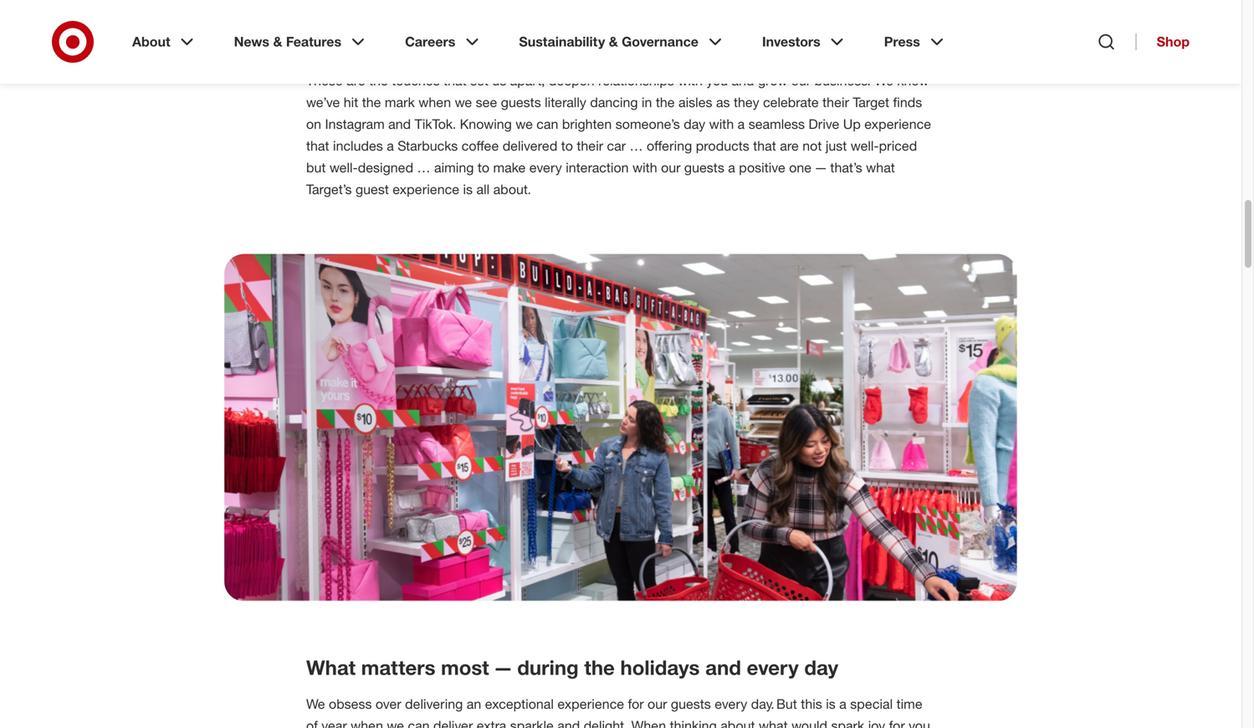 Task type: locate. For each thing, give the bounding box(es) containing it.
that up the 'positive'
[[753, 137, 776, 154]]

2 vertical spatial every
[[715, 696, 748, 712]]

we've
[[306, 94, 340, 110]]

experience down aiming
[[393, 181, 459, 197]]

features
[[286, 33, 341, 50]]

a up 'spark'
[[839, 696, 847, 712]]

thinking
[[670, 717, 717, 728]]

when inside these are the touches that set us apart, deepen relationships with you and grow our business. we know we've hit the mark when we see guests literally dancing in the aisles as they celebrate their target finds on instagram and tiktok. knowing we can brighten someone's day with a seamless drive up experience that includes a starbucks coffee delivered to their car … offering products that are not just well-priced but well-designed … aiming to make every interaction with our guests a positive one — that's what target's guest experience is all about.
[[419, 94, 451, 110]]

0 vertical spatial when
[[419, 94, 451, 110]]

1 vertical spatial —
[[495, 655, 512, 679]]

can up "delivered"
[[537, 116, 558, 132]]

news & features
[[234, 33, 341, 50]]

is left all
[[463, 181, 473, 197]]

1 vertical spatial are
[[780, 137, 799, 154]]

are left not
[[780, 137, 799, 154]]

time
[[897, 696, 923, 712]]

every inside these are the touches that set us apart, deepen relationships with you and grow our business. we know we've hit the mark when we see guests literally dancing in the aisles as they celebrate their target finds on instagram and tiktok. knowing we can brighten someone's day with a seamless drive up experience that includes a starbucks coffee delivered to their car … offering products that are not just well-priced but well-designed … aiming to make every interaction with our guests a positive one — that's what target's guest experience is all about.
[[529, 159, 562, 176]]

2 & from the left
[[609, 33, 618, 50]]

we left see
[[455, 94, 472, 110]]

… right car
[[630, 137, 643, 154]]

what down day. but
[[759, 717, 788, 728]]

0 vertical spatial guests
[[501, 94, 541, 110]]

0 vertical spatial every
[[529, 159, 562, 176]]

1 horizontal spatial is
[[826, 696, 836, 712]]

when down obsess
[[351, 717, 383, 728]]

0 vertical spatial to
[[561, 137, 573, 154]]

is inside these are the touches that set us apart, deepen relationships with you and grow our business. we know we've hit the mark when we see guests literally dancing in the aisles as they celebrate their target finds on instagram and tiktok. knowing we can brighten someone's day with a seamless drive up experience that includes a starbucks coffee delivered to their car … offering products that are not just well-priced but well-designed … aiming to make every interaction with our guests a positive one — that's what target's guest experience is all about.
[[463, 181, 473, 197]]

and down mark
[[388, 116, 411, 132]]

when
[[419, 94, 451, 110], [351, 717, 383, 728]]

0 horizontal spatial are
[[347, 72, 365, 89]]

1 vertical spatial can
[[408, 717, 430, 728]]

every
[[529, 159, 562, 176], [747, 655, 799, 679], [715, 696, 748, 712]]

is
[[463, 181, 473, 197], [826, 696, 836, 712]]

1 vertical spatial we
[[306, 696, 325, 712]]

0 vertical spatial …
[[630, 137, 643, 154]]

and up they
[[732, 72, 754, 89]]

their down brighten
[[577, 137, 603, 154]]

1 horizontal spatial when
[[419, 94, 451, 110]]

can inside these are the touches that set us apart, deepen relationships with you and grow our business. we know we've hit the mark when we see guests literally dancing in the aisles as they celebrate their target finds on instagram and tiktok. knowing we can brighten someone's day with a seamless drive up experience that includes a starbucks coffee delivered to their car … offering products that are not just well-priced but well-designed … aiming to make every interaction with our guests a positive one — that's what target's guest experience is all about.
[[537, 116, 558, 132]]

0 horizontal spatial what
[[759, 717, 788, 728]]

2 vertical spatial our
[[648, 696, 667, 712]]

deliver
[[433, 717, 473, 728]]

1 vertical spatial to
[[478, 159, 490, 176]]

day
[[684, 116, 706, 132], [804, 655, 839, 679]]

with
[[678, 72, 703, 89], [709, 116, 734, 132], [633, 159, 657, 176]]

in
[[642, 94, 652, 110]]

investors
[[762, 33, 821, 50]]

we obsess over delivering an exceptional experience for our guests every day. but this is a special time of year when we can deliver extra sparkle and delight. when thinking about what would spark joy for yo
[[306, 696, 930, 728]]

car
[[607, 137, 626, 154]]

the right hit
[[362, 94, 381, 110]]

1 horizontal spatial —
[[815, 159, 827, 176]]

their down business.
[[823, 94, 849, 110]]

2 vertical spatial we
[[387, 717, 404, 728]]

2 horizontal spatial that
[[753, 137, 776, 154]]

1 horizontal spatial day
[[804, 655, 839, 679]]

0 horizontal spatial with
[[633, 159, 657, 176]]

sustainability
[[519, 33, 605, 50]]

0 horizontal spatial is
[[463, 181, 473, 197]]

our up the when
[[648, 696, 667, 712]]

and right the sparkle
[[558, 717, 580, 728]]

& right news
[[273, 33, 282, 50]]

governance
[[622, 33, 699, 50]]

our
[[791, 72, 811, 89], [661, 159, 681, 176], [648, 696, 667, 712]]

well- down up
[[851, 137, 879, 154]]

day down aisles
[[684, 116, 706, 132]]

&
[[273, 33, 282, 50], [609, 33, 618, 50]]

most
[[441, 655, 489, 679]]

drive
[[809, 116, 840, 132]]

seamless
[[749, 116, 805, 132]]

2 horizontal spatial we
[[516, 116, 533, 132]]

every up day. but
[[747, 655, 799, 679]]

1 vertical spatial their
[[577, 137, 603, 154]]

what down priced
[[866, 159, 895, 176]]

1 horizontal spatial their
[[823, 94, 849, 110]]

1 horizontal spatial for
[[889, 717, 905, 728]]

with up products
[[709, 116, 734, 132]]

… down 'starbucks' in the left top of the page
[[417, 159, 431, 176]]

0 horizontal spatial we
[[387, 717, 404, 728]]

investors link
[[751, 20, 859, 64]]

0 horizontal spatial for
[[628, 696, 644, 712]]

that up the but
[[306, 137, 329, 154]]

news
[[234, 33, 269, 50]]

products
[[696, 137, 750, 154]]

1 horizontal spatial experience
[[558, 696, 624, 712]]

our inside we obsess over delivering an exceptional experience for our guests every day. but this is a special time of year when we can deliver extra sparkle and delight. when thinking about what would spark joy for yo
[[648, 696, 667, 712]]

deepen
[[549, 72, 595, 89]]

0 horizontal spatial experience
[[393, 181, 459, 197]]

knowing
[[460, 116, 512, 132]]

0 vertical spatial day
[[684, 116, 706, 132]]

to down brighten
[[561, 137, 573, 154]]

are up hit
[[347, 72, 365, 89]]

well- down includes
[[330, 159, 358, 176]]

we up target
[[875, 72, 894, 89]]

0 horizontal spatial we
[[306, 696, 325, 712]]

1 horizontal spatial can
[[537, 116, 558, 132]]

1 vertical spatial with
[[709, 116, 734, 132]]

experience inside we obsess over delivering an exceptional experience for our guests every day. but this is a special time of year when we can deliver extra sparkle and delight. when thinking about what would spark joy for yo
[[558, 696, 624, 712]]

sustainability & governance link
[[507, 20, 737, 64]]

0 vertical spatial can
[[537, 116, 558, 132]]

— right the most
[[495, 655, 512, 679]]

2 vertical spatial guests
[[671, 696, 711, 712]]

business.
[[815, 72, 871, 89]]

target
[[853, 94, 890, 110]]

day up this
[[804, 655, 839, 679]]

brighten
[[562, 116, 612, 132]]

1 vertical spatial what
[[759, 717, 788, 728]]

1 horizontal spatial we
[[455, 94, 472, 110]]

1 vertical spatial guests
[[684, 159, 725, 176]]

day inside these are the touches that set us apart, deepen relationships with you and grow our business. we know we've hit the mark when we see guests literally dancing in the aisles as they celebrate their target finds on instagram and tiktok. knowing we can brighten someone's day with a seamless drive up experience that includes a starbucks coffee delivered to their car … offering products that are not just well-priced but well-designed … aiming to make every interaction with our guests a positive one — that's what target's guest experience is all about.
[[684, 116, 706, 132]]

about.
[[493, 181, 531, 197]]

year
[[322, 717, 347, 728]]

we down over
[[387, 717, 404, 728]]

with down offering
[[633, 159, 657, 176]]

every down "delivered"
[[529, 159, 562, 176]]

the
[[369, 72, 388, 89], [362, 94, 381, 110], [656, 94, 675, 110], [584, 655, 615, 679]]

when inside we obsess over delivering an exceptional experience for our guests every day. but this is a special time of year when we can deliver extra sparkle and delight. when thinking about what would spark joy for yo
[[351, 717, 383, 728]]

experience up priced
[[865, 116, 931, 132]]

& for features
[[273, 33, 282, 50]]

guests down products
[[684, 159, 725, 176]]

guests down apart, on the left top of the page
[[501, 94, 541, 110]]

a down products
[[728, 159, 735, 176]]

1 horizontal spatial &
[[609, 33, 618, 50]]

on
[[306, 116, 321, 132]]

target's
[[306, 181, 352, 197]]

to up all
[[478, 159, 490, 176]]

— right one
[[815, 159, 827, 176]]

0 horizontal spatial day
[[684, 116, 706, 132]]

1 horizontal spatial are
[[780, 137, 799, 154]]

…
[[630, 137, 643, 154], [417, 159, 431, 176]]

0 vertical spatial is
[[463, 181, 473, 197]]

1 horizontal spatial what
[[866, 159, 895, 176]]

2 vertical spatial with
[[633, 159, 657, 176]]

0 horizontal spatial when
[[351, 717, 383, 728]]

guests
[[501, 94, 541, 110], [684, 159, 725, 176], [671, 696, 711, 712]]

for up the when
[[628, 696, 644, 712]]

every up about
[[715, 696, 748, 712]]

1 vertical spatial is
[[826, 696, 836, 712]]

2 horizontal spatial experience
[[865, 116, 931, 132]]

1 vertical spatial day
[[804, 655, 839, 679]]

for right joy
[[889, 717, 905, 728]]

over
[[376, 696, 401, 712]]

2 horizontal spatial with
[[709, 116, 734, 132]]

1 horizontal spatial we
[[875, 72, 894, 89]]

1 horizontal spatial well-
[[851, 137, 879, 154]]

we
[[875, 72, 894, 89], [306, 696, 325, 712]]

can
[[537, 116, 558, 132], [408, 717, 430, 728]]

our down offering
[[661, 159, 681, 176]]

experience up delight.
[[558, 696, 624, 712]]

offering
[[647, 137, 692, 154]]

when up tiktok.
[[419, 94, 451, 110]]

day. but
[[751, 696, 797, 712]]

guests up thinking
[[671, 696, 711, 712]]

can down delivering in the left bottom of the page
[[408, 717, 430, 728]]

and inside we obsess over delivering an exceptional experience for our guests every day. but this is a special time of year when we can deliver extra sparkle and delight. when thinking about what would spark joy for yo
[[558, 717, 580, 728]]

our up 'celebrate'
[[791, 72, 811, 89]]

holidays
[[620, 655, 700, 679]]

1 vertical spatial when
[[351, 717, 383, 728]]

a
[[738, 116, 745, 132], [387, 137, 394, 154], [728, 159, 735, 176], [839, 696, 847, 712]]

0 horizontal spatial …
[[417, 159, 431, 176]]

to
[[561, 137, 573, 154], [478, 159, 490, 176]]

2 vertical spatial experience
[[558, 696, 624, 712]]

of
[[306, 717, 318, 728]]

we up "delivered"
[[516, 116, 533, 132]]

0 vertical spatial our
[[791, 72, 811, 89]]

0 vertical spatial —
[[815, 159, 827, 176]]

0 vertical spatial with
[[678, 72, 703, 89]]

that
[[444, 72, 467, 89], [306, 137, 329, 154], [753, 137, 776, 154]]

1 & from the left
[[273, 33, 282, 50]]

obsess
[[329, 696, 372, 712]]

experience
[[865, 116, 931, 132], [393, 181, 459, 197], [558, 696, 624, 712]]

with up aisles
[[678, 72, 703, 89]]

are
[[347, 72, 365, 89], [780, 137, 799, 154]]

delight.
[[584, 717, 628, 728]]

0 vertical spatial for
[[628, 696, 644, 712]]

know
[[897, 72, 929, 89]]

is right this
[[826, 696, 836, 712]]

0 horizontal spatial can
[[408, 717, 430, 728]]

& up relationships
[[609, 33, 618, 50]]

0 vertical spatial are
[[347, 72, 365, 89]]

we up of
[[306, 696, 325, 712]]

0 vertical spatial what
[[866, 159, 895, 176]]

grow
[[758, 72, 788, 89]]

1 horizontal spatial …
[[630, 137, 643, 154]]

designed
[[358, 159, 413, 176]]

0 vertical spatial we
[[875, 72, 894, 89]]

we
[[455, 94, 472, 110], [516, 116, 533, 132], [387, 717, 404, 728]]

0 horizontal spatial well-
[[330, 159, 358, 176]]

0 horizontal spatial &
[[273, 33, 282, 50]]

—
[[815, 159, 827, 176], [495, 655, 512, 679]]

that left set
[[444, 72, 467, 89]]

what inside these are the touches that set us apart, deepen relationships with you and grow our business. we know we've hit the mark when we see guests literally dancing in the aisles as they celebrate their target finds on instagram and tiktok. knowing we can brighten someone's day with a seamless drive up experience that includes a starbucks coffee delivered to their car … offering products that are not just well-priced but well-designed … aiming to make every interaction with our guests a positive one — that's what target's guest experience is all about.
[[866, 159, 895, 176]]

their
[[823, 94, 849, 110], [577, 137, 603, 154]]



Task type: vqa. For each thing, say whether or not it's contained in the screenshot.
"Resource"
no



Task type: describe. For each thing, give the bounding box(es) containing it.
positive
[[739, 159, 786, 176]]

during
[[517, 655, 579, 679]]

set
[[470, 72, 489, 89]]

we inside we obsess over delivering an exceptional experience for our guests every day. but this is a special time of year when we can deliver extra sparkle and delight. when thinking about what would spark joy for yo
[[387, 717, 404, 728]]

a up 'designed'
[[387, 137, 394, 154]]

starbucks
[[398, 137, 458, 154]]

what matters most — during the holidays and every day
[[306, 655, 839, 679]]

news & features link
[[222, 20, 380, 64]]

1 vertical spatial every
[[747, 655, 799, 679]]

1 vertical spatial for
[[889, 717, 905, 728]]

up
[[843, 116, 861, 132]]

1 vertical spatial we
[[516, 116, 533, 132]]

about
[[721, 717, 755, 728]]

celebrate
[[763, 94, 819, 110]]

press
[[884, 33, 920, 50]]

see
[[476, 94, 497, 110]]

about
[[132, 33, 170, 50]]

the up we obsess over delivering an exceptional experience for our guests every day. but this is a special time of year when we can deliver extra sparkle and delight. when thinking about what would spark joy for yo
[[584, 655, 615, 679]]

what
[[306, 655, 356, 679]]

finds
[[893, 94, 922, 110]]

1 horizontal spatial to
[[561, 137, 573, 154]]

0 horizontal spatial that
[[306, 137, 329, 154]]

careers
[[405, 33, 455, 50]]

spark
[[831, 717, 865, 728]]

apart,
[[510, 72, 545, 89]]

touches
[[392, 72, 440, 89]]

us
[[492, 72, 506, 89]]

you
[[707, 72, 728, 89]]

the right in
[[656, 94, 675, 110]]

as
[[716, 94, 730, 110]]

& for governance
[[609, 33, 618, 50]]

hit
[[344, 94, 358, 110]]

extra
[[477, 717, 506, 728]]

delivered
[[503, 137, 558, 154]]

they
[[734, 94, 760, 110]]

tiktok.
[[415, 116, 456, 132]]

guests inside we obsess over delivering an exceptional experience for our guests every day. but this is a special time of year when we can deliver extra sparkle and delight. when thinking about what would spark joy for yo
[[671, 696, 711, 712]]

exceptional
[[485, 696, 554, 712]]

includes
[[333, 137, 383, 154]]

shop
[[1157, 33, 1190, 50]]

a inside we obsess over delivering an exceptional experience for our guests every day. but this is a special time of year when we can deliver extra sparkle and delight. when thinking about what would spark joy for yo
[[839, 696, 847, 712]]

shop link
[[1136, 33, 1190, 50]]

joy
[[868, 717, 885, 728]]

but
[[306, 159, 326, 176]]

0 horizontal spatial —
[[495, 655, 512, 679]]

when
[[631, 717, 666, 728]]

coffee
[[462, 137, 499, 154]]

every inside we obsess over delivering an exceptional experience for our guests every day. but this is a special time of year when we can deliver extra sparkle and delight. when thinking about what would spark joy for yo
[[715, 696, 748, 712]]

sparkle
[[510, 717, 554, 728]]

just
[[826, 137, 847, 154]]

we inside we obsess over delivering an exceptional experience for our guests every day. but this is a special time of year when we can deliver extra sparkle and delight. when thinking about what would spark joy for yo
[[306, 696, 325, 712]]

guest
[[356, 181, 389, 197]]

can inside we obsess over delivering an exceptional experience for our guests every day. but this is a special time of year when we can deliver extra sparkle and delight. when thinking about what would spark joy for yo
[[408, 717, 430, 728]]

0 horizontal spatial their
[[577, 137, 603, 154]]

this
[[801, 696, 822, 712]]

would
[[792, 717, 828, 728]]

literally
[[545, 94, 586, 110]]

what inside we obsess over delivering an exceptional experience for our guests every day. but this is a special time of year when we can deliver extra sparkle and delight. when thinking about what would spark joy for yo
[[759, 717, 788, 728]]

sustainability & governance
[[519, 33, 699, 50]]

the up mark
[[369, 72, 388, 89]]

matters
[[361, 655, 436, 679]]

all
[[477, 181, 490, 197]]

press link
[[873, 20, 959, 64]]

is inside we obsess over delivering an exceptional experience for our guests every day. but this is a special time of year when we can deliver extra sparkle and delight. when thinking about what would spark joy for yo
[[826, 696, 836, 712]]

that's
[[830, 159, 863, 176]]

not
[[803, 137, 822, 154]]

special
[[850, 696, 893, 712]]

careers link
[[393, 20, 494, 64]]

and up about
[[705, 655, 741, 679]]

1 vertical spatial experience
[[393, 181, 459, 197]]

one
[[789, 159, 812, 176]]

two women carrying red target shopping baskets walk through colorful apparel and accessories displays. image
[[224, 254, 1018, 601]]

aisles
[[679, 94, 713, 110]]

someone's
[[616, 116, 680, 132]]

1 vertical spatial well-
[[330, 159, 358, 176]]

1 vertical spatial …
[[417, 159, 431, 176]]

make
[[493, 159, 526, 176]]

these are the touches that set us apart, deepen relationships with you and grow our business. we know we've hit the mark when we see guests literally dancing in the aisles as they celebrate their target finds on instagram and tiktok. knowing we can brighten someone's day with a seamless drive up experience that includes a starbucks coffee delivered to their car … offering products that are not just well-priced but well-designed … aiming to make every interaction with our guests a positive one — that's what target's guest experience is all about.
[[306, 72, 931, 197]]

— inside these are the touches that set us apart, deepen relationships with you and grow our business. we know we've hit the mark when we see guests literally dancing in the aisles as they celebrate their target finds on instagram and tiktok. knowing we can brighten someone's day with a seamless drive up experience that includes a starbucks coffee delivered to their car … offering products that are not just well-priced but well-designed … aiming to make every interaction with our guests a positive one — that's what target's guest experience is all about.
[[815, 159, 827, 176]]

0 vertical spatial their
[[823, 94, 849, 110]]

these
[[306, 72, 343, 89]]

an
[[467, 696, 481, 712]]

1 vertical spatial our
[[661, 159, 681, 176]]

0 vertical spatial well-
[[851, 137, 879, 154]]

priced
[[879, 137, 917, 154]]

instagram
[[325, 116, 385, 132]]

delivering
[[405, 696, 463, 712]]

0 horizontal spatial to
[[478, 159, 490, 176]]

relationships
[[598, 72, 674, 89]]

1 horizontal spatial that
[[444, 72, 467, 89]]

mark
[[385, 94, 415, 110]]

about link
[[120, 20, 209, 64]]

dancing
[[590, 94, 638, 110]]

we inside these are the touches that set us apart, deepen relationships with you and grow our business. we know we've hit the mark when we see guests literally dancing in the aisles as they celebrate their target finds on instagram and tiktok. knowing we can brighten someone's day with a seamless drive up experience that includes a starbucks coffee delivered to their car … offering products that are not just well-priced but well-designed … aiming to make every interaction with our guests a positive one — that's what target's guest experience is all about.
[[875, 72, 894, 89]]

interaction
[[566, 159, 629, 176]]

0 vertical spatial we
[[455, 94, 472, 110]]

0 vertical spatial experience
[[865, 116, 931, 132]]

1 horizontal spatial with
[[678, 72, 703, 89]]

a down they
[[738, 116, 745, 132]]

aiming
[[434, 159, 474, 176]]



